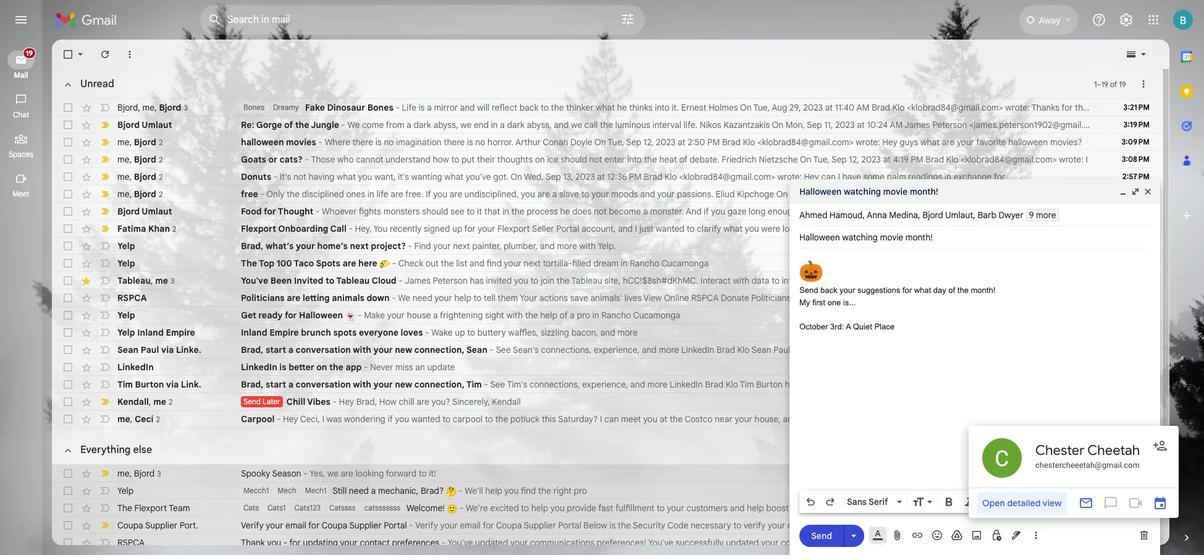 Task type: describe. For each thing, give the bounding box(es) containing it.
me for free
[[117, 188, 130, 199]]

project?
[[371, 240, 406, 252]]

vibes
[[307, 396, 331, 407]]

brad up friedrich
[[723, 137, 741, 148]]

find inside everything else tab panel
[[521, 485, 536, 496]]

back inside send back your suggestions for what day of the month! my first one is...
[[821, 286, 838, 295]]

3 coupa from the left
[[496, 520, 522, 531]]

of right 15
[[1136, 292, 1144, 304]]

the left 'process' on the left top of page
[[512, 206, 525, 217]]

the left list
[[441, 258, 454, 269]]

at left 11:40
[[826, 102, 833, 113]]

1 vertical spatial our
[[1087, 537, 1101, 548]]

0 horizontal spatial our
[[1044, 503, 1058, 514]]

12 row from the top
[[52, 289, 1181, 307]]

support image
[[1092, 12, 1107, 27]]

1 politicians from the left
[[241, 292, 285, 304]]

link.
[[181, 379, 201, 390]]

1 animals from the left
[[332, 292, 365, 304]]

2 down from the left
[[867, 292, 889, 304]]

1 – 10 of 242
[[1092, 445, 1130, 455]]

5 tim from the left
[[1049, 379, 1063, 390]]

for right thanks
[[1062, 102, 1074, 113]]

15
[[1125, 292, 1133, 304]]

to down you?
[[443, 414, 451, 425]]

gorge
[[256, 119, 282, 130]]

donuts - it's not having what you want, it's wanting what you've got. on wed, sep 13, 2023 at 12:36 pm brad klo <klobrad84@gmail.com> wrote: hey can i have some palm readings in exchange for
[[241, 171, 1006, 182]]

preferences
[[392, 537, 440, 548]]

experience, for sean's
[[594, 344, 640, 355]]

1 were from the left
[[762, 223, 781, 234]]

to left it at the left top of page
[[467, 206, 475, 217]]

dreamy
[[273, 103, 299, 112]]

insert emoji ‪(⌘⇧2)‬ image
[[932, 529, 944, 542]]

1 horizontal spatial bones
[[368, 102, 394, 113]]

halloween watching movie month!
[[800, 186, 939, 197]]

1 for 1 – 19 of 19
[[1095, 79, 1098, 89]]

jungle
[[311, 119, 339, 130]]

yelp inside everything else tab panel
[[117, 485, 134, 496]]

, for 3rd row from the top
[[130, 136, 132, 147]]

looking inside unread tab panel
[[783, 223, 811, 234]]

for!
[[926, 503, 939, 514]]

row containing yelp inland empire
[[52, 324, 1160, 341]]

2 verify from the left
[[416, 520, 438, 531]]

1 vertical spatial wanted
[[412, 414, 441, 425]]

slave
[[560, 189, 579, 200]]

that inside everything else tab panel
[[838, 503, 854, 514]]

and inside everything else tab panel
[[730, 503, 745, 514]]

1 dark from the left
[[414, 119, 431, 130]]

connection, for tim
[[415, 379, 465, 390]]

0 horizontal spatial there
[[353, 137, 374, 148]]

fatima khan 2
[[117, 223, 176, 234]]

4 row from the top
[[52, 151, 1160, 168]]

more send options image
[[848, 529, 861, 542]]

1 horizontal spatial make
[[954, 537, 975, 548]]

movie
[[884, 186, 908, 197]]

2 them from the left
[[970, 292, 991, 304]]

new for sean
[[395, 344, 413, 355]]

hcc!$8sh#dkhmc.
[[623, 275, 699, 286]]

- right cats?
[[305, 154, 309, 165]]

brad down the goats or cats? - those who cannot understand how to put their thoughts on ice should not enter into the heat of debate. friedrich nietzsche on tue, sep 12, 2023 at 4:19 pm brad klo <klobrad84@gmail.com> wrote: i
[[644, 171, 663, 182]]

can left have
[[822, 171, 836, 182]]

the up movies in the top of the page
[[295, 119, 309, 130]]

klo up near
[[726, 379, 739, 390]]

0 horizontal spatial tableau
[[117, 275, 151, 286]]

1 burton from the left
[[135, 379, 164, 390]]

klo up guys
[[893, 102, 905, 113]]

me , bjord 2 for halloween
[[117, 136, 163, 147]]

Subject field
[[800, 231, 1151, 244]]

near
[[715, 414, 733, 425]]

1 vertical spatial from
[[843, 414, 861, 425]]

flexport inside everything else tab panel
[[134, 503, 167, 514]]

1 vertical spatial rancho
[[602, 310, 631, 321]]

2 email from the left
[[460, 520, 481, 531]]

help up verify
[[747, 503, 765, 514]]

, for row containing bjord
[[138, 102, 140, 113]]

20
[[1141, 414, 1150, 423]]

🌮 image
[[380, 259, 390, 269]]

0 horizontal spatial am
[[857, 102, 870, 113]]

- right 🙂 image
[[460, 503, 464, 514]]

you
[[374, 223, 388, 234]]

0 horizontal spatial from
[[386, 119, 405, 130]]

what's
[[266, 240, 294, 252]]

your down quiet
[[848, 344, 866, 355]]

invitation. for burton
[[861, 379, 898, 390]]

to left the tell
[[474, 292, 482, 304]]

19 row from the top
[[52, 410, 1160, 428]]

with up the inland empire brunch spots everyone loves - wake up to buttery waffles, sizzling bacon, and more ͏ ͏ ͏ ͏ ͏ ͏ ͏ ͏ ͏ ͏ ͏ ͏ ͏ ͏ ͏ ͏ ͏ ͏ ͏ ͏ ͏ ͏ ͏ ͏ ͏ ͏ ͏ ͏ ͏ ͏ ͏ ͏ ͏ ͏ ͏ ͏ ͏ ͏ ͏ ͏ ͏ ͏ ͏ ͏ ͏ ͏ ͏ ͏ ͏ ͏ ͏ ͏ ͏ ͏ ͏ ͏ ͏ ͏ ͏ ͏ ͏ ͏ ͏ ͏ ͏ ͏ ͏ ͏ ͏ ͏ ͏ ͏ ͏ ͏
[[507, 310, 523, 321]]

and right mirror
[[460, 102, 475, 113]]

and up meet
[[631, 379, 646, 390]]

1 vertical spatial back
[[932, 206, 951, 217]]

join
[[541, 275, 555, 286]]

italic ‪(⌘i)‬ image
[[963, 496, 976, 508]]

umlaut inside "halloween watching movie month!" dialog
[[946, 210, 974, 221]]

2 coupa from the left
[[322, 520, 348, 531]]

2 dark from the left
[[507, 119, 525, 130]]

tell
[[484, 292, 496, 304]]

, for sixth row from the top of the page
[[130, 188, 132, 199]]

<klobrad84@gmail.com> down mon,
[[758, 137, 854, 148]]

yelp for get ready for halloween
[[117, 310, 135, 321]]

are left here
[[343, 258, 356, 269]]

fulfillment
[[616, 503, 655, 514]]

signed
[[424, 223, 450, 234]]

jun
[[1126, 414, 1139, 423]]

2 politicians from the left
[[752, 292, 791, 304]]

to right slave
[[582, 189, 590, 200]]

let's for tim
[[901, 379, 920, 390]]

2 halloween from the left
[[1009, 137, 1049, 148]]

3 cell from the top
[[1116, 396, 1160, 408]]

and up conan
[[554, 119, 569, 130]]

of up spend
[[1160, 503, 1168, 514]]

, for row containing tableau
[[151, 275, 153, 286]]

row containing kendall
[[52, 393, 1160, 410]]

2 horizontal spatial you've
[[649, 537, 674, 548]]

the flexport team
[[117, 503, 190, 514]]

0 horizontal spatial 12,
[[644, 137, 654, 148]]

sep down 11:00 am
[[1127, 503, 1141, 512]]

0 horizontal spatial wed,
[[524, 171, 544, 182]]

this inside unread tab panel
[[542, 414, 556, 425]]

watching
[[844, 186, 882, 197]]

we for we need your help to tell them your actions save animals' lives view online rspca donate politicians are letting animals down – you can help stop them the uk government has dropped 15 of its policy
[[398, 292, 411, 304]]

there.
[[863, 414, 887, 425]]

search in mail image
[[204, 9, 226, 31]]

2 horizontal spatial abyss,
[[829, 206, 854, 217]]

the down watching in the right top of the page
[[856, 206, 869, 217]]

on right the doyle
[[595, 137, 606, 148]]

1 halloween from the left
[[241, 137, 284, 148]]

place
[[875, 322, 895, 331]]

portal down provide
[[559, 520, 582, 531]]

a inside everything else tab panel
[[941, 503, 947, 514]]

not right it's
[[294, 171, 307, 182]]

help down the actions
[[541, 310, 558, 321]]

you right with,
[[1062, 223, 1077, 234]]

wondering
[[344, 414, 386, 425]]

0 vertical spatial james
[[905, 119, 931, 130]]

0 vertical spatial cucamonga
[[662, 258, 709, 269]]

24 row from the top
[[52, 534, 1205, 551]]

me , bjord 2 for free
[[117, 188, 163, 199]]

10 row from the top
[[52, 255, 1160, 272]]

brad right sound?
[[985, 414, 1004, 425]]

3 row from the top
[[52, 134, 1160, 151]]

yelp.
[[598, 240, 616, 252]]

10
[[1099, 445, 1107, 455]]

invitation. for paul
[[868, 344, 906, 355]]

still need a mechanic, brad?
[[333, 485, 446, 496]]

actions
[[540, 292, 568, 304]]

1 vertical spatial on
[[317, 362, 327, 373]]

2 email. from the left
[[1051, 520, 1074, 531]]

refresh image
[[99, 48, 111, 61]]

at left 2:50
[[678, 137, 686, 148]]

luminous
[[616, 119, 651, 130]]

you down cannot
[[358, 171, 372, 182]]

2023 down have
[[842, 189, 861, 200]]

0 vertical spatial how
[[379, 396, 397, 407]]

ceci
[[135, 413, 154, 424]]

, for fourth row from the top of the page
[[130, 154, 132, 165]]

your up frightening
[[435, 292, 452, 304]]

unread
[[80, 78, 114, 90]]

are right guys
[[942, 137, 955, 148]]

your up government
[[1029, 275, 1047, 286]]

tortilla-
[[543, 258, 572, 269]]

into left it.
[[655, 102, 670, 113]]

0 vertical spatial make
[[900, 520, 921, 531]]

3 burton from the left
[[1020, 379, 1047, 390]]

1 horizontal spatial abyss,
[[527, 119, 552, 130]]

suggestions
[[858, 286, 901, 295]]

1 coupa from the left
[[117, 520, 143, 531]]

reflect
[[492, 102, 518, 113]]

cats?
[[280, 154, 303, 165]]

3 for bjord
[[157, 469, 161, 478]]

are up get ready for halloween
[[287, 292, 301, 304]]

amazon
[[1148, 344, 1179, 355]]

information card element
[[969, 426, 1180, 518]]

re: gorge of the jungle - we come from a dark abyss, we end in a dark abyss, and we call the luminous interval life. nikos kazantzakis on mon, sep 11, 2023 at 10:24 am james peterson <james.peterson1902@gmail.com> wrote:
[[241, 119, 1132, 130]]

particular
[[867, 223, 905, 234]]

klo down heat
[[665, 171, 677, 182]]

redo ‪(⌘y)‬ image
[[825, 496, 837, 508]]

rspca for thank you - for updating your contact preferences
[[117, 537, 145, 548]]

1 aug from the left
[[772, 102, 788, 113]]

spaces heading
[[0, 150, 42, 159]]

1 horizontal spatial 19
[[1102, 79, 1109, 89]]

coupa supplier port.
[[117, 520, 198, 531]]

help left stop
[[931, 292, 949, 304]]

chat
[[13, 110, 29, 119]]

1 vertical spatial does
[[908, 414, 928, 425]]

palm
[[887, 171, 907, 182]]

2 data from the left
[[914, 275, 932, 286]]

heat
[[660, 154, 677, 165]]

1 vertical spatial 13,
[[829, 189, 839, 200]]

0 horizontal spatial bones
[[244, 103, 265, 112]]

0 horizontal spatial abyss,
[[434, 119, 458, 130]]

🤔 image
[[446, 486, 457, 497]]

1 contact from the left
[[360, 537, 390, 548]]

, for row containing kendall
[[149, 396, 151, 407]]

bjord inside "halloween watching movie month!" dialog
[[923, 210, 944, 221]]

find
[[415, 240, 431, 252]]

1 vertical spatial that
[[930, 414, 946, 425]]

answer
[[999, 275, 1027, 286]]

4 burton from the left
[[1065, 379, 1092, 390]]

2 empire from the left
[[270, 327, 299, 338]]

Search in mail search field
[[200, 5, 645, 35]]

process
[[527, 206, 558, 217]]

1 horizontal spatial wanted
[[656, 223, 685, 234]]

you up 'process' on the left top of page
[[521, 189, 535, 200]]

if inside unread tab panel
[[426, 189, 431, 200]]

for right ready on the bottom of page
[[285, 310, 297, 321]]

free - only the disciplined ones in life are free. if you are undisciplined, you are a slave to your moods and your passions. eliud kipchoge on wed, sep 13, 2023 at 1:58 pm brad klo <klobrad84@gmail.com
[[241, 189, 1032, 200]]

1 inland from the left
[[137, 327, 164, 338]]

1 vertical spatial will
[[896, 206, 909, 217]]

2 ͏͏ from the left
[[731, 258, 734, 269]]

connections, for tim's
[[530, 379, 580, 390]]

sans serif option
[[845, 496, 895, 508]]

0 horizontal spatial james
[[405, 275, 431, 286]]

1 horizontal spatial 12,
[[850, 154, 860, 165]]

and right moods
[[641, 189, 655, 200]]

0 vertical spatial should
[[561, 154, 587, 165]]

Message Body text field
[[800, 255, 1151, 487]]

0 vertical spatial month!
[[910, 186, 939, 197]]

👻 image
[[345, 311, 356, 321]]

month! inside send back your suggestions for what day of the month! my first one is...
[[972, 286, 996, 295]]

2 horizontal spatial there
[[837, 223, 858, 234]]

1 vertical spatial cucamonga
[[633, 310, 681, 321]]

more for wake up to buttery waffles, sizzling bacon, and more ͏ ͏ ͏ ͏ ͏ ͏ ͏ ͏ ͏ ͏ ͏ ͏ ͏ ͏ ͏ ͏ ͏ ͏ ͏ ͏ ͏ ͏ ͏ ͏ ͏ ͏ ͏ ͏ ͏ ͏ ͏ ͏ ͏ ͏ ͏ ͏ ͏ ͏ ͏ ͏ ͏ ͏ ͏ ͏ ͏ ͏ ͏ ͏ ͏ ͏ ͏ ͏ ͏ ͏ ͏ ͏ ͏ ͏ ͏ ͏ ͏ ͏ ͏ ͏ ͏ ͏ ͏ ͏ ͏ ͏ ͏ ͏ ͏ ͏
[[618, 327, 638, 338]]

sep up have
[[832, 154, 847, 165]]

this left change,
[[977, 537, 991, 548]]

row containing tableau
[[52, 272, 1186, 289]]

to right how
[[452, 154, 460, 165]]

of left the inbox section options image
[[1111, 79, 1118, 89]]

the up preferences!
[[618, 520, 631, 531]]

those
[[311, 154, 335, 165]]

1 ͏͏ from the left
[[720, 258, 722, 269]]

on right "got."
[[511, 171, 523, 182]]

inbox section options image
[[1138, 78, 1150, 90]]

1 vertical spatial an
[[416, 362, 425, 373]]

your inside send back your suggestions for what day of the month! my first one is...
[[840, 286, 856, 295]]

chat heading
[[0, 110, 42, 120]]

season
[[272, 468, 301, 479]]

0 horizontal spatial did
[[870, 520, 882, 531]]

1 letting from the left
[[303, 292, 330, 304]]

brad up readings
[[926, 154, 945, 165]]

send for send back your suggestions for what day of the month! my first one is...
[[800, 286, 819, 295]]

a inside everything else tab panel
[[371, 485, 376, 496]]

serif
[[869, 496, 889, 508]]

app
[[346, 362, 362, 373]]

in down undisciplined,
[[503, 206, 510, 217]]

2 paul from the left
[[774, 344, 791, 355]]

house
[[407, 310, 431, 321]]

- we'll help you find the right pro ͏ ͏ ͏ ͏ ͏ ͏ ͏ ͏ ͏ ͏ ͏ ͏ ͏ ͏ ͏ ͏ ͏ ͏ ͏ ͏ ͏ ͏ ͏ ͏ ͏ ͏ ͏ ͏ ͏ ͏ ͏ ͏ ͏ ͏ ͏ ͏ ͏ ͏ ͏ ͏ ͏ ͏ ͏ ͏ ͏ ͏ ͏ ͏ ͏ ͏ ͏ ͏ ͏ ͏ ͏ ͏ ͏ ͏ ͏ ͏ ͏ ͏ ͏ ͏ ͏ ͏ ͏ ͏ ͏ ͏ ͏ ͏ ͏ ͏ ͏ ͏ ͏ ͏ ͏ ͏ ͏ ͏
[[457, 485, 769, 496]]

6 row from the top
[[52, 185, 1160, 203]]

software
[[1121, 379, 1156, 390]]

to left thinker on the left of the page
[[541, 102, 549, 113]]

<klobrad84@gmail.com> up the favorite
[[908, 102, 1004, 113]]

bjord inside everything else tab panel
[[134, 468, 155, 479]]

can left "day" at the bottom
[[915, 292, 929, 304]]

tip.
[[1091, 102, 1104, 113]]

3 ͏͏ from the left
[[753, 258, 756, 269]]

kipchoge
[[737, 189, 775, 200]]

, for 5th row from the bottom of the page
[[130, 468, 132, 479]]

1 vertical spatial am
[[890, 119, 903, 130]]

2 horizontal spatial if
[[900, 537, 905, 548]]

1 vertical spatial he
[[561, 206, 570, 217]]

ready
[[259, 310, 283, 321]]

0 vertical spatial peterson
[[933, 119, 968, 130]]

you've
[[466, 171, 491, 182]]

everything else tab panel
[[52, 428, 1205, 555]]

see for see sean's connections, experience, and more linkedin brad klo sean paul has accepted your invitation. let's start a conversation. sean paul sean paul consultant at amazon greate
[[496, 344, 511, 355]]

3 for me
[[171, 276, 175, 285]]

the left the tip.
[[1076, 102, 1089, 113]]

1 horizontal spatial there
[[444, 137, 465, 148]]

1 sean from the left
[[117, 344, 139, 355]]

7 ͏͏ from the left
[[820, 258, 822, 269]]

cell for you.
[[1116, 205, 1160, 218]]

plumber,
[[504, 240, 538, 252]]

help up frightening
[[455, 292, 472, 304]]

inform
[[782, 275, 808, 286]]

1 horizontal spatial flexport
[[241, 223, 276, 234]]

1 vertical spatial or
[[1031, 223, 1039, 234]]

the left "right"
[[539, 485, 552, 496]]

pro inside unread tab panel
[[577, 310, 591, 321]]

main menu image
[[14, 12, 28, 27]]

what right guys
[[921, 137, 940, 148]]

the inside send back your suggestions for what day of the month! my first one is...
[[958, 286, 969, 295]]

the right join
[[557, 275, 570, 286]]

at left amazon
[[1138, 344, 1146, 355]]

1 horizontal spatial next
[[453, 240, 470, 252]]

- right 🌮 icon
[[392, 258, 396, 269]]

1 paul from the left
[[141, 344, 159, 355]]

0 horizontal spatial will
[[477, 102, 490, 113]]

2 for halloween movies
[[159, 138, 163, 147]]

filled
[[572, 258, 592, 269]]

your left the favorite
[[957, 137, 975, 148]]

🙂 image
[[447, 504, 458, 514]]

2 supplier from the left
[[350, 520, 382, 531]]

2 no from the left
[[476, 137, 486, 148]]

for inside send back your suggestions for what day of the month! my first one is...
[[903, 286, 913, 295]]

4 ͏͏ from the left
[[765, 258, 767, 269]]

accepted for burton
[[802, 379, 839, 390]]

1 vertical spatial how
[[889, 414, 906, 425]]

re:
[[241, 119, 254, 130]]

see for see tim's connections, experience, and more linkedin brad klo tim burton has accepted your invitation. let's start a conversation. tim burton tim burton senior software engineer at g
[[491, 379, 506, 390]]

experience, for tim's
[[583, 379, 629, 390]]

2:57 pm
[[1123, 172, 1150, 181]]

1 data from the left
[[752, 275, 770, 286]]

their
[[477, 154, 496, 165]]

necessary
[[691, 520, 732, 531]]

what right clarify
[[724, 223, 743, 234]]

meet heading
[[0, 189, 42, 199]]

your down excited
[[511, 537, 528, 548]]

with up donate on the right of page
[[733, 275, 750, 286]]

umlaut for food for thought - whoever fights monsters should see to it that in the process he does not become a monster. and if you gaze long enough into an abyss, the abyss will gaze back into you.
[[142, 206, 172, 217]]

we for we come from a dark abyss, we end in a dark abyss, and we call the luminous interval life. nikos kazantzakis on mon, sep 11, 2023 at 10:24 am james peterson <james.peterson1902@gmail.com> wrote:
[[348, 119, 360, 130]]

the left potluck
[[495, 414, 508, 425]]

is right life
[[419, 102, 425, 113]]

0 vertical spatial rancho
[[630, 258, 660, 269]]

of inside send back your suggestions for what day of the month! my first one is...
[[949, 286, 956, 295]]

1 gaze from the left
[[728, 206, 747, 217]]

connection, for sean
[[415, 344, 465, 355]]

1 horizontal spatial tableau
[[336, 275, 370, 286]]

20 row from the top
[[52, 465, 1160, 482]]

are right the chill
[[417, 396, 430, 407]]

1 horizontal spatial if
[[846, 520, 851, 531]]

sat,
[[1119, 102, 1134, 113]]

top
[[259, 258, 275, 269]]

rspca down the you've been invited to tableau cloud - james peterson has invited you to join the tableau site, hcc!$8sh#dkhmc. interact with data to inform your decisions. customize data visualizations to answer your questions. share discoveries to put
[[692, 292, 719, 304]]

at left '1:58' on the top of page
[[863, 189, 871, 200]]

send for send later chill vibes - hey brad, how chill are you? sincerely, kendall
[[244, 397, 261, 406]]

1 vertical spatial the
[[992, 292, 1007, 304]]

sans serif
[[848, 496, 889, 508]]

invited
[[486, 275, 512, 286]]

0 horizontal spatial peterson
[[433, 275, 468, 286]]

4 paul from the left
[[1074, 344, 1091, 355]]

services
[[1144, 537, 1176, 548]]

sep 28 for coupa supplier port.
[[1127, 521, 1150, 530]]

to left the answer
[[988, 275, 996, 286]]

you down there!
[[974, 520, 988, 531]]

unread tab panel
[[52, 69, 1205, 428]]

0 horizontal spatial tue,
[[608, 137, 625, 148]]

donuts
[[241, 171, 271, 182]]

0 vertical spatial put
[[462, 154, 475, 165]]

2 horizontal spatial next
[[524, 258, 541, 269]]

1 horizontal spatial need
[[413, 292, 433, 304]]

food for thought - whoever fights monsters should see to it that in the process he does not become a monster. and if you gaze long enough into an abyss, the abyss will gaze back into you.
[[241, 206, 986, 217]]

with down app
[[353, 379, 372, 390]]

row containing tim burton via link.
[[52, 376, 1205, 393]]

there!
[[971, 503, 994, 514]]

hey up ahmed
[[805, 171, 820, 182]]

sep left 11,
[[807, 119, 823, 130]]

bjord umlaut for food for thought
[[117, 206, 172, 217]]

row containing linkedin
[[52, 359, 1160, 376]]

movies?
[[1051, 137, 1083, 148]]

0 horizontal spatial does
[[573, 206, 592, 217]]

2023 down the interval
[[656, 137, 676, 148]]

bacon,
[[572, 327, 599, 338]]

on right the tip.
[[1106, 102, 1117, 113]]

the for the top 100 taco spots are here
[[241, 258, 257, 269]]

4:19
[[894, 154, 909, 165]]

saturday?
[[558, 414, 598, 425]]

3:19 pm
[[1124, 120, 1150, 129]]

cloud
[[372, 275, 397, 286]]

linkedin up brad, start a conversation with your new connection, tim - see tim's connections, experience, and more linkedin brad klo tim burton has accepted your invitation. let's start a conversation. tim burton tim burton senior software engineer at g
[[682, 344, 715, 355]]

me for goats
[[117, 154, 130, 165]]

yelp for the top 100 taco spots are here
[[117, 258, 135, 269]]

pro inside everything else tab panel
[[574, 485, 587, 496]]

0 vertical spatial that
[[485, 206, 500, 217]]

are up see at the top of the page
[[450, 189, 463, 200]]

your down 🙂 image
[[440, 520, 458, 531]]

2 animals from the left
[[835, 292, 865, 304]]

brad, for brad, start a conversation with your new connection, sean - see sean's connections, experience, and more linkedin brad klo sean paul has accepted your invitation. let's start a conversation. sean paul sean paul consultant at amazon greate
[[241, 344, 264, 355]]

yelp for brad, what's your home's next project?
[[117, 240, 135, 252]]

portal inside unread tab panel
[[557, 223, 580, 234]]

more for see sean's connections, experience, and more linkedin brad klo sean paul has accepted your invitation. let's start a conversation. sean paul sean paul consultant at amazon greate
[[659, 344, 680, 355]]

1 updated from the left
[[475, 537, 508, 548]]

check
[[399, 258, 424, 269]]

oct
[[1132, 241, 1145, 250]]

0 horizontal spatial kendall
[[117, 396, 149, 407]]

tableau , me 3
[[117, 275, 175, 286]]

halloween inside dialog
[[800, 186, 842, 197]]

1 horizontal spatial an
[[817, 206, 827, 217]]

where
[[325, 137, 350, 148]]

- right cloud
[[399, 275, 403, 286]]

insert link ‪(⌘k)‬ image
[[912, 529, 924, 542]]

- left life
[[396, 102, 400, 113]]

2 gaze from the left
[[911, 206, 930, 217]]

0 vertical spatial need
[[954, 223, 974, 234]]

is down come
[[376, 137, 382, 148]]

with,
[[1010, 223, 1028, 234]]

2 vertical spatial tue,
[[814, 154, 830, 165]]

more inside "halloween watching movie month!" dialog
[[1037, 210, 1057, 221]]

2 for free
[[159, 189, 163, 199]]

quiet
[[854, 322, 873, 331]]

2 inside fatima khan 2
[[172, 224, 176, 233]]

you've inside unread tab panel
[[241, 275, 268, 286]]

1 communications from the left
[[530, 537, 595, 548]]

your down 'cats1'
[[266, 520, 283, 531]]



Task type: vqa. For each thing, say whether or not it's contained in the screenshot.
right James,
no



Task type: locate. For each thing, give the bounding box(es) containing it.
- left find
[[408, 240, 412, 252]]

umlaut for re: gorge of the jungle - we come from a dark abyss, we end in a dark abyss, and we call the luminous interval life. nikos kazantzakis on mon, sep 11, 2023 at 10:24 am james peterson <james.peterson1902@gmail.com> wrote:
[[142, 119, 172, 130]]

1 horizontal spatial were
[[1041, 223, 1060, 234]]

have
[[843, 171, 862, 182]]

0 vertical spatial looking
[[783, 223, 811, 234]]

you've down 🙂 image
[[448, 537, 473, 548]]

4 me , bjord 2 from the top
[[117, 188, 163, 199]]

3 paul from the left
[[1034, 344, 1050, 355]]

1 horizontal spatial month!
[[972, 286, 996, 295]]

communications down 903032
[[781, 537, 846, 548]]

brad down brad, start a conversation with your new connection, sean - see sean's connections, experience, and more linkedin brad klo sean paul has accepted your invitation. let's start a conversation. sean paul sean paul consultant at amazon greate
[[705, 379, 724, 390]]

1 for 1 – 10 of 242
[[1092, 445, 1095, 455]]

0 horizontal spatial updated
[[475, 537, 508, 548]]

what inside send back your suggestions for what day of the month! my first one is...
[[915, 286, 932, 295]]

0 horizontal spatial 13,
[[564, 171, 574, 182]]

0 vertical spatial on
[[535, 154, 545, 165]]

we inside everything else tab panel
[[327, 468, 339, 479]]

1 tim from the left
[[117, 379, 133, 390]]

1 vertical spatial need
[[413, 292, 433, 304]]

inland up sean paul via linke.
[[137, 327, 164, 338]]

can inside everything else tab panel
[[990, 520, 1005, 531]]

1 vertical spatial did
[[924, 537, 936, 548]]

tableau down fatima
[[117, 275, 151, 286]]

the inside everything else tab panel
[[117, 503, 132, 514]]

0 vertical spatial new
[[395, 344, 413, 355]]

them right the tell
[[498, 292, 518, 304]]

1 horizontal spatial put
[[1173, 275, 1186, 286]]

0 horizontal spatial down
[[367, 292, 390, 304]]

supporter
[[1103, 537, 1142, 548]]

sep 28 down 11:00 am
[[1127, 503, 1150, 512]]

more options image
[[1033, 529, 1040, 542]]

8 ͏͏ from the left
[[831, 258, 833, 269]]

me for donuts
[[117, 171, 130, 182]]

who
[[338, 154, 354, 165]]

fast
[[599, 503, 614, 514]]

please
[[1027, 537, 1053, 548]]

1 just from the left
[[640, 223, 654, 234]]

nietzsche
[[759, 154, 798, 165]]

not
[[590, 154, 603, 165], [294, 171, 307, 182], [594, 206, 607, 217], [884, 520, 897, 531], [938, 537, 951, 548]]

1 horizontal spatial tue,
[[754, 102, 770, 113]]

- right free
[[260, 189, 264, 200]]

bjord umlaut for re: gorge of the jungle
[[117, 119, 172, 130]]

2 just from the left
[[1079, 223, 1093, 234]]

2 me , bjord 2 from the top
[[117, 154, 163, 165]]

you down long
[[745, 223, 760, 234]]

bold ‪(⌘b)‬ image
[[943, 496, 956, 508]]

1 new from the top
[[395, 344, 413, 355]]

row containing coupa supplier port.
[[52, 517, 1166, 534]]

2 horizontal spatial back
[[932, 206, 951, 217]]

toggle split pane mode image
[[1126, 48, 1138, 61]]

1 vertical spatial should
[[422, 206, 449, 217]]

2 for donuts
[[159, 172, 163, 181]]

28 for team
[[1142, 503, 1150, 512]]

– inside row
[[891, 292, 896, 304]]

mech
[[278, 486, 297, 495]]

18 row from the top
[[52, 393, 1160, 410]]

to right excited
[[521, 503, 529, 514]]

attach files image
[[892, 529, 904, 542]]

month! down readings
[[910, 186, 939, 197]]

13 row from the top
[[52, 307, 1160, 324]]

am right 11:40
[[857, 102, 870, 113]]

1 horizontal spatial kendall
[[492, 396, 521, 407]]

up for for
[[452, 223, 463, 234]]

you've down security at right bottom
[[649, 537, 674, 548]]

row containing the flexport team
[[52, 500, 1205, 517]]

fake
[[305, 102, 325, 113]]

thinker
[[567, 102, 594, 113]]

2 for goats or cats?
[[159, 155, 163, 164]]

stop
[[951, 292, 968, 304]]

more for see tim's connections, experience, and more linkedin brad klo tim burton has accepted your invitation. let's start a conversation. tim burton tim burton senior software engineer at g
[[648, 379, 668, 390]]

updated down verify
[[726, 537, 759, 548]]

doyle
[[571, 137, 593, 148]]

conan
[[543, 137, 569, 148]]

need inside everything else tab panel
[[349, 485, 369, 496]]

let's for sean
[[908, 344, 927, 355]]

1 vertical spatial cell
[[1116, 344, 1160, 356]]

are inside everything else tab panel
[[341, 468, 354, 479]]

james up guys
[[905, 119, 931, 130]]

, for 5th row from the top of the page
[[130, 171, 132, 182]]

2 connection, from the top
[[415, 379, 465, 390]]

0 vertical spatial see
[[496, 344, 511, 355]]

imagination
[[396, 137, 442, 148]]

2 28 from the top
[[1142, 521, 1150, 530]]

main content
[[52, 40, 1205, 555]]

1 me , bjord 2 from the top
[[117, 136, 163, 147]]

o
[[1201, 537, 1205, 548]]

19 inside navigation
[[26, 49, 33, 57]]

hey left guys
[[883, 137, 898, 148]]

life.
[[684, 119, 698, 130]]

for down we're
[[483, 520, 494, 531]]

invitation. down place
[[868, 344, 906, 355]]

7 row from the top
[[52, 203, 1160, 220]]

burton
[[135, 379, 164, 390], [757, 379, 783, 390], [1020, 379, 1047, 390], [1065, 379, 1092, 390]]

2 tim from the left
[[467, 379, 482, 390]]

tue, up enter
[[608, 137, 625, 148]]

what down who
[[337, 171, 356, 182]]

you right 'attach files' image
[[907, 537, 922, 548]]

2 vertical spatial that
[[838, 503, 854, 514]]

2 cell from the top
[[1116, 344, 1160, 356]]

, inside everything else tab panel
[[130, 468, 132, 479]]

2 inside the kendall , me 2
[[169, 397, 173, 406]]

insert photo image
[[971, 529, 984, 542]]

0 vertical spatial 3
[[184, 103, 188, 112]]

row
[[52, 99, 1160, 116], [52, 116, 1160, 134], [52, 134, 1160, 151], [52, 151, 1160, 168], [52, 168, 1160, 185], [52, 185, 1160, 203], [52, 203, 1160, 220], [52, 220, 1160, 237], [52, 237, 1160, 255], [52, 255, 1160, 272], [52, 272, 1186, 289], [52, 289, 1181, 307], [52, 307, 1160, 324], [52, 324, 1160, 341], [52, 341, 1205, 359], [52, 359, 1160, 376], [52, 376, 1205, 393], [52, 393, 1160, 410], [52, 410, 1160, 428], [52, 465, 1160, 482], [52, 482, 1160, 500], [52, 500, 1205, 517], [52, 517, 1166, 534], [52, 534, 1205, 551]]

None checkbox
[[62, 101, 74, 114], [62, 188, 74, 200], [62, 205, 74, 218], [62, 240, 74, 252], [62, 326, 74, 339], [62, 378, 74, 391], [62, 396, 74, 408], [62, 502, 74, 514], [62, 519, 74, 532], [62, 101, 74, 114], [62, 188, 74, 200], [62, 205, 74, 218], [62, 240, 74, 252], [62, 326, 74, 339], [62, 378, 74, 391], [62, 396, 74, 408], [62, 502, 74, 514], [62, 519, 74, 532]]

pm up free - only the disciplined ones in life are free. if you are undisciplined, you are a slave to your moods and your passions. eliud kipchoge on wed, sep 13, 2023 at 1:58 pm brad klo <klobrad84@gmail.com on the top
[[629, 171, 642, 182]]

1 bjord umlaut from the top
[[117, 119, 172, 130]]

gmail image
[[56, 7, 123, 32]]

enter
[[605, 154, 625, 165]]

0 vertical spatial via
[[161, 344, 174, 355]]

2 inside "me , ceci 2"
[[156, 415, 160, 424]]

2 communications from the left
[[781, 537, 846, 548]]

1 28 from the top
[[1142, 503, 1150, 512]]

we left go
[[801, 414, 812, 425]]

disciplined
[[302, 189, 344, 200]]

2 letting from the left
[[808, 292, 833, 304]]

formatting options toolbar
[[800, 491, 1155, 513]]

1 email. from the left
[[788, 520, 811, 531]]

- up preferences
[[409, 520, 413, 531]]

next
[[350, 240, 369, 252], [453, 240, 470, 252], [524, 258, 541, 269]]

2 vertical spatial back
[[821, 286, 838, 295]]

0 vertical spatial if
[[704, 206, 709, 217]]

to right 'carpool'
[[485, 414, 493, 425]]

1 down from the left
[[367, 292, 390, 304]]

1 vertical spatial a
[[941, 503, 947, 514]]

wanted down you?
[[412, 414, 441, 425]]

1 vertical spatial wed,
[[790, 189, 810, 200]]

5 row from the top
[[52, 168, 1160, 185]]

your down brad, what's your home's next project? - find your next painter, plumber, and more with yelp. ͏ ͏ ͏ ͏ ͏ ͏ ͏ ͏ ͏ ͏ ͏ ͏ ͏ ͏ ͏ ͏ ͏ ͏ ͏ ͏ ͏ ͏ ͏ ͏ ͏ ͏ ͏ ͏ ͏ ͏ ͏ ͏ ͏ ͏ ͏ ͏ ͏ ͏ ͏ ͏ ͏ ͏ ͏ ͏ ͏ ͏ ͏ ͏ ͏ ͏ ͏ ͏ ͏ ͏ ͏ ͏ ͏ ͏ ͏ ͏ ͏ ͏ ͏ ͏ ͏ ͏ ͏ ͏ ͏ ͏ ͏ ͏ ͏ ͏
[[504, 258, 522, 269]]

invitation. up there.
[[861, 379, 898, 390]]

6 ͏͏ from the left
[[798, 258, 800, 269]]

- right sound?
[[979, 414, 983, 425]]

2 contact from the left
[[1055, 537, 1085, 548]]

0 horizontal spatial if
[[388, 414, 393, 425]]

gaze left long
[[728, 206, 747, 217]]

1 horizontal spatial dark
[[507, 119, 525, 130]]

1 no from the left
[[384, 137, 394, 148]]

1 horizontal spatial no
[[476, 137, 486, 148]]

2023 right 29,
[[804, 102, 823, 113]]

1 horizontal spatial empire
[[270, 327, 299, 338]]

1 email from the left
[[286, 520, 306, 531]]

0 horizontal spatial he
[[561, 206, 570, 217]]

animals down decisions. in the right of the page
[[835, 292, 865, 304]]

sep
[[807, 119, 823, 130], [627, 137, 642, 148], [832, 154, 847, 165], [546, 171, 561, 182], [812, 189, 827, 200], [1127, 503, 1141, 512], [1127, 521, 1141, 530], [1127, 538, 1141, 547]]

1 vertical spatial invitation.
[[861, 379, 898, 390]]

1 sep 28 from the top
[[1127, 503, 1150, 512]]

14 row from the top
[[52, 324, 1160, 341]]

1 horizontal spatial you've
[[448, 537, 473, 548]]

2 inland from the left
[[241, 327, 267, 338]]

1 vertical spatial via
[[166, 379, 179, 390]]

contact
[[360, 537, 390, 548], [1055, 537, 1085, 548]]

0 horizontal spatial halloween
[[241, 137, 284, 148]]

9 row from the top
[[52, 237, 1160, 255]]

cell
[[1116, 205, 1160, 218], [1116, 344, 1160, 356], [1116, 396, 1160, 408]]

- left where
[[319, 137, 323, 148]]

0 vertical spatial cell
[[1116, 205, 1160, 218]]

Search in mail text field
[[228, 14, 586, 26]]

brad,
[[241, 240, 264, 252], [241, 344, 264, 355], [241, 379, 264, 390], [356, 396, 377, 407]]

1 horizontal spatial on
[[535, 154, 545, 165]]

–
[[1098, 79, 1102, 89], [891, 292, 896, 304], [1095, 445, 1099, 455]]

1 inside row
[[1147, 241, 1150, 250]]

clarify
[[697, 223, 722, 234]]

– inside everything else tab panel
[[1095, 445, 1099, 455]]

and
[[460, 102, 475, 113], [554, 119, 569, 130], [641, 189, 655, 200], [618, 223, 633, 234], [540, 240, 555, 252], [470, 258, 485, 269], [601, 327, 616, 338], [642, 344, 657, 355], [631, 379, 646, 390], [783, 414, 798, 425], [730, 503, 745, 514]]

is left better
[[280, 362, 287, 373]]

2:50 pm
[[1122, 189, 1150, 198]]

- make your house a frightening sight with the help of a pro in rancho cucamonga ͏ ͏ ͏ ͏ ͏ ͏ ͏ ͏ ͏ ͏ ͏ ͏ ͏ ͏ ͏ ͏ ͏ ͏ ͏ ͏ ͏ ͏ ͏ ͏ ͏ ͏ ͏ ͏ ͏ ͏ ͏ ͏ ͏ ͏ ͏ ͏ ͏ ͏ ͏ ͏ ͏ ͏ ͏ ͏ ͏ ͏ ͏ ͏ ͏ ͏ ͏ ͏ ͏ ͏ ͏ ͏ ͏ ͏ ͏ ͏ ͏
[[356, 310, 816, 321]]

0 vertical spatial if
[[426, 189, 431, 200]]

5 sean from the left
[[1052, 344, 1072, 355]]

if right 903032
[[846, 520, 851, 531]]

1 vertical spatial experience,
[[583, 379, 629, 390]]

4 coupa from the left
[[1076, 520, 1102, 531]]

halloween watching movie month! dialog
[[790, 179, 1161, 555]]

1 supplier from the left
[[145, 520, 178, 531]]

undisciplined,
[[465, 189, 519, 200]]

brad, for brad, start a conversation with your new connection, tim - see tim's connections, experience, and more linkedin brad klo tim burton has accepted your invitation. let's start a conversation. tim burton tim burton senior software engineer at g
[[241, 379, 264, 390]]

rspca for politicians are letting animals down
[[117, 292, 147, 304]]

1 them from the left
[[498, 292, 518, 304]]

your
[[520, 292, 538, 304]]

empire up the linke.
[[166, 327, 195, 338]]

brad, for brad, what's your home's next project? - find your next painter, plumber, and more with yelp. ͏ ͏ ͏ ͏ ͏ ͏ ͏ ͏ ͏ ͏ ͏ ͏ ͏ ͏ ͏ ͏ ͏ ͏ ͏ ͏ ͏ ͏ ͏ ͏ ͏ ͏ ͏ ͏ ͏ ͏ ͏ ͏ ͏ ͏ ͏ ͏ ͏ ͏ ͏ ͏ ͏ ͏ ͏ ͏ ͏ ͏ ͏ ͏ ͏ ͏ ͏ ͏ ͏ ͏ ͏ ͏ ͏ ͏ ͏ ͏ ͏ ͏ ͏ ͏ ͏ ͏ ͏ ͏ ͏ ͏ ͏ ͏ ͏ ͏
[[241, 240, 264, 252]]

1 vertical spatial find
[[521, 485, 536, 496]]

not left enter
[[590, 154, 603, 165]]

0 vertical spatial back
[[520, 102, 539, 113]]

🎃 image
[[800, 259, 824, 283]]

flexport onboarding call - hey, you recently signed up for your flexport seller portal account, and i just wanted to clarify what you were looking for. is there a particular service you need support with, or were you just
[[241, 223, 1093, 234]]

3rd:
[[831, 322, 845, 331]]

mon,
[[786, 119, 805, 130]]

sep left 25
[[1127, 538, 1141, 547]]

1 yelp from the top
[[117, 240, 135, 252]]

1 inside everything else tab panel
[[1092, 445, 1095, 455]]

that left sound?
[[930, 414, 946, 425]]

4 yelp from the top
[[117, 327, 135, 338]]

͏
[[616, 240, 619, 252], [619, 240, 621, 252], [621, 240, 623, 252], [623, 240, 625, 252], [625, 240, 628, 252], [628, 240, 630, 252], [630, 240, 632, 252], [632, 240, 634, 252], [634, 240, 636, 252], [636, 240, 639, 252], [639, 240, 641, 252], [641, 240, 643, 252], [643, 240, 645, 252], [645, 240, 647, 252], [647, 240, 650, 252], [650, 240, 652, 252], [652, 240, 654, 252], [654, 240, 656, 252], [656, 240, 659, 252], [659, 240, 661, 252], [661, 240, 663, 252], [663, 240, 665, 252], [665, 240, 667, 252], [667, 240, 670, 252], [670, 240, 672, 252], [672, 240, 674, 252], [674, 240, 676, 252], [676, 240, 679, 252], [679, 240, 681, 252], [681, 240, 683, 252], [683, 240, 685, 252], [685, 240, 687, 252], [687, 240, 690, 252], [690, 240, 692, 252], [692, 240, 694, 252], [694, 240, 696, 252], [696, 240, 698, 252], [698, 240, 701, 252], [701, 240, 703, 252], [703, 240, 705, 252], [705, 240, 707, 252], [707, 240, 710, 252], [710, 240, 712, 252], [712, 240, 714, 252], [714, 240, 716, 252], [716, 240, 718, 252], [718, 240, 721, 252], [721, 240, 723, 252], [723, 240, 725, 252], [725, 240, 727, 252], [727, 240, 729, 252], [729, 240, 732, 252], [732, 240, 734, 252], [734, 240, 736, 252], [736, 240, 738, 252], [738, 240, 741, 252], [741, 240, 743, 252], [743, 240, 745, 252], [745, 240, 747, 252], [747, 240, 749, 252], [749, 240, 752, 252], [752, 240, 754, 252], [754, 240, 756, 252], [756, 240, 758, 252], [758, 240, 760, 252], [760, 240, 763, 252], [763, 240, 765, 252], [765, 240, 767, 252], [767, 240, 769, 252], [769, 240, 772, 252], [772, 240, 774, 252], [774, 240, 776, 252], [776, 240, 778, 252], [778, 240, 780, 252], [709, 258, 711, 269], [711, 258, 714, 269], [714, 258, 716, 269], [716, 258, 718, 269], [718, 258, 720, 269], [722, 258, 725, 269], [725, 258, 727, 269], [727, 258, 729, 269], [729, 258, 731, 269], [734, 258, 736, 269], [736, 258, 738, 269], [738, 258, 740, 269], [740, 258, 742, 269], [742, 258, 745, 269], [745, 258, 747, 269], [747, 258, 749, 269], [749, 258, 751, 269], [751, 258, 753, 269], [756, 258, 758, 269], [758, 258, 760, 269], [760, 258, 762, 269], [762, 258, 765, 269], [767, 258, 769, 269], [769, 258, 771, 269], [771, 258, 773, 269], [773, 258, 776, 269], [776, 258, 778, 269], [778, 258, 780, 269], [780, 258, 782, 269], [782, 258, 785, 269], [784, 258, 787, 269], [789, 258, 791, 269], [791, 258, 793, 269], [793, 258, 796, 269], [796, 258, 798, 269], [800, 258, 802, 269], [802, 258, 804, 269], [804, 258, 807, 269], [807, 258, 809, 269], [809, 258, 811, 269], [811, 258, 813, 269], [813, 258, 816, 269], [816, 258, 818, 269], [818, 258, 820, 269], [822, 258, 824, 269], [824, 258, 827, 269], [827, 258, 829, 269], [829, 258, 831, 269], [833, 258, 835, 269], [681, 310, 683, 321], [683, 310, 685, 321], [685, 310, 687, 321], [687, 310, 690, 321], [690, 310, 692, 321], [692, 310, 694, 321], [694, 310, 696, 321], [696, 310, 699, 321], [698, 310, 701, 321], [701, 310, 703, 321], [703, 310, 705, 321], [705, 310, 707, 321], [707, 310, 710, 321], [710, 310, 712, 321], [712, 310, 714, 321], [714, 310, 716, 321], [716, 310, 718, 321], [718, 310, 721, 321], [721, 310, 723, 321], [723, 310, 725, 321], [725, 310, 727, 321], [727, 310, 730, 321], [730, 310, 732, 321], [732, 310, 734, 321], [734, 310, 736, 321], [736, 310, 738, 321], [738, 310, 741, 321], [741, 310, 743, 321], [743, 310, 745, 321], [745, 310, 747, 321], [747, 310, 749, 321], [749, 310, 752, 321], [752, 310, 754, 321], [754, 310, 756, 321], [756, 310, 758, 321], [758, 310, 761, 321], [761, 310, 763, 321], [763, 310, 765, 321], [765, 310, 767, 321], [767, 310, 769, 321], [769, 310, 772, 321], [772, 310, 774, 321], [774, 310, 776, 321], [776, 310, 778, 321], [778, 310, 780, 321], [780, 310, 783, 321], [783, 310, 785, 321], [785, 310, 787, 321], [787, 310, 789, 321], [789, 310, 792, 321], [792, 310, 794, 321], [794, 310, 796, 321], [796, 310, 798, 321], [798, 310, 800, 321], [800, 310, 803, 321], [803, 310, 805, 321], [805, 310, 807, 321], [807, 310, 809, 321], [809, 310, 812, 321], [812, 310, 814, 321], [814, 310, 816, 321], [638, 327, 640, 338], [640, 327, 642, 338], [642, 327, 645, 338], [645, 327, 647, 338], [647, 327, 649, 338], [649, 327, 651, 338], [651, 327, 654, 338], [654, 327, 656, 338], [656, 327, 658, 338], [658, 327, 660, 338], [660, 327, 662, 338], [662, 327, 665, 338], [665, 327, 667, 338], [667, 327, 669, 338], [669, 327, 671, 338], [671, 327, 673, 338], [673, 327, 676, 338], [676, 327, 678, 338], [678, 327, 680, 338], [680, 327, 682, 338], [682, 327, 685, 338], [685, 327, 687, 338], [687, 327, 689, 338], [689, 327, 691, 338], [691, 327, 693, 338], [693, 327, 696, 338], [696, 327, 698, 338], [698, 327, 700, 338], [700, 327, 702, 338], [702, 327, 704, 338], [704, 327, 707, 338], [707, 327, 709, 338], [709, 327, 711, 338], [711, 327, 713, 338], [713, 327, 716, 338], [716, 327, 718, 338], [718, 327, 720, 338], [720, 327, 722, 338], [722, 327, 724, 338], [724, 327, 727, 338], [727, 327, 729, 338], [729, 327, 731, 338], [731, 327, 733, 338], [733, 327, 735, 338], [735, 327, 738, 338], [738, 327, 740, 338], [740, 327, 742, 338], [742, 327, 744, 338], [744, 327, 747, 338], [747, 327, 749, 338], [749, 327, 751, 338], [751, 327, 753, 338], [753, 327, 755, 338], [755, 327, 758, 338], [758, 327, 760, 338], [760, 327, 762, 338], [762, 327, 764, 338], [764, 327, 767, 338], [766, 327, 769, 338], [769, 327, 771, 338], [771, 327, 773, 338], [773, 327, 775, 338], [775, 327, 778, 338], [778, 327, 780, 338], [780, 327, 782, 338], [782, 327, 784, 338], [784, 327, 786, 338], [786, 327, 789, 338], [789, 327, 791, 338], [791, 327, 793, 338], [793, 327, 795, 338], [795, 327, 798, 338], [798, 327, 800, 338], [800, 327, 802, 338], [455, 362, 457, 373], [457, 362, 460, 373], [460, 362, 462, 373], [462, 362, 464, 373], [464, 362, 466, 373], [466, 362, 468, 373], [468, 362, 471, 373], [471, 362, 473, 373], [473, 362, 475, 373], [475, 362, 477, 373], [477, 362, 480, 373], [480, 362, 482, 373], [482, 362, 484, 373], [484, 362, 486, 373], [486, 362, 488, 373], [488, 362, 491, 373], [491, 362, 493, 373], [493, 362, 495, 373], [495, 362, 497, 373], [497, 362, 499, 373], [499, 362, 502, 373], [502, 362, 504, 373], [504, 362, 506, 373], [506, 362, 508, 373], [508, 362, 511, 373], [511, 362, 513, 373], [513, 362, 515, 373], [515, 362, 517, 373], [517, 362, 519, 373], [519, 362, 522, 373], [522, 362, 524, 373], [524, 362, 526, 373], [526, 362, 528, 373], [528, 362, 531, 373], [531, 362, 533, 373], [533, 362, 535, 373], [535, 362, 537, 373], [537, 362, 539, 373], [539, 362, 542, 373], [542, 362, 544, 373], [544, 362, 546, 373], [546, 362, 548, 373], [548, 362, 550, 373], [550, 362, 553, 373], [553, 362, 555, 373], [555, 362, 557, 373], [557, 362, 559, 373], [559, 362, 562, 373], [562, 362, 564, 373], [564, 362, 566, 373], [566, 362, 568, 373], [568, 362, 570, 373], [570, 362, 573, 373], [573, 362, 575, 373], [575, 362, 577, 373], [577, 362, 579, 373], [579, 362, 581, 373], [581, 362, 584, 373], [584, 362, 586, 373], [586, 362, 588, 373], [588, 362, 590, 373], [590, 362, 593, 373], [593, 362, 595, 373], [595, 362, 597, 373], [597, 362, 599, 373], [599, 362, 601, 373], [601, 362, 604, 373], [604, 362, 606, 373], [606, 362, 608, 373], [608, 362, 610, 373], [610, 362, 612, 373], [612, 362, 615, 373], [615, 362, 617, 373], [617, 362, 619, 373], [619, 362, 621, 373], [621, 362, 624, 373], [624, 362, 626, 373], [626, 362, 628, 373], [628, 362, 630, 373], [630, 362, 632, 373], [632, 362, 635, 373], [635, 362, 637, 373], [637, 362, 639, 373], [639, 362, 641, 373], [641, 362, 644, 373], [644, 362, 646, 373], [646, 362, 648, 373], [648, 362, 650, 373], [650, 362, 652, 373], [652, 362, 655, 373], [587, 485, 590, 496], [590, 485, 592, 496], [592, 485, 594, 496], [594, 485, 596, 496], [596, 485, 599, 496], [599, 485, 601, 496], [601, 485, 603, 496], [603, 485, 605, 496], [605, 485, 607, 496], [607, 485, 610, 496], [610, 485, 612, 496], [612, 485, 614, 496], [614, 485, 616, 496], [616, 485, 618, 496], [618, 485, 621, 496], [621, 485, 623, 496], [623, 485, 625, 496], [625, 485, 627, 496], [627, 485, 630, 496], [630, 485, 632, 496], [632, 485, 634, 496], [634, 485, 636, 496], [636, 485, 638, 496], [638, 485, 641, 496], [641, 485, 643, 496], [643, 485, 645, 496], [645, 485, 647, 496], [647, 485, 649, 496], [649, 485, 652, 496], [652, 485, 654, 496], [654, 485, 656, 496], [656, 485, 658, 496], [658, 485, 661, 496], [661, 485, 663, 496], [663, 485, 665, 496], [665, 485, 667, 496], [667, 485, 669, 496], [669, 485, 672, 496], [672, 485, 674, 496], [674, 485, 676, 496], [676, 485, 678, 496], [678, 485, 680, 496], [680, 485, 683, 496], [683, 485, 685, 496], [685, 485, 687, 496], [687, 485, 689, 496], [689, 485, 692, 496], [692, 485, 694, 496], [694, 485, 696, 496], [696, 485, 698, 496], [698, 485, 700, 496], [700, 485, 703, 496], [703, 485, 705, 496], [705, 485, 707, 496], [707, 485, 709, 496], [709, 485, 712, 496], [711, 485, 714, 496], [714, 485, 716, 496], [716, 485, 718, 496], [718, 485, 720, 496], [720, 485, 723, 496], [723, 485, 725, 496], [725, 485, 727, 496], [727, 485, 729, 496], [729, 485, 731, 496], [731, 485, 734, 496], [734, 485, 736, 496], [736, 485, 738, 496], [738, 485, 740, 496], [740, 485, 743, 496], [743, 485, 745, 496], [745, 485, 747, 496], [747, 485, 749, 496], [749, 485, 751, 496], [751, 485, 754, 496], [754, 485, 756, 496], [756, 485, 758, 496], [758, 485, 760, 496], [760, 485, 762, 496], [762, 485, 765, 496], [765, 485, 767, 496], [767, 485, 769, 496]]

you right meet
[[644, 414, 658, 425]]

2 sep 28 from the top
[[1127, 521, 1150, 530]]

0 horizontal spatial need
[[349, 485, 369, 496]]

the down your in the left of the page
[[525, 310, 538, 321]]

conversation. for tim
[[949, 379, 1002, 390]]

wake
[[432, 327, 453, 338]]

close image
[[1144, 187, 1154, 197]]

you down eliud at the right top
[[712, 206, 726, 217]]

me for carpool
[[117, 413, 130, 424]]

your down the signed
[[434, 240, 451, 252]]

1 vertical spatial put
[[1173, 275, 1186, 286]]

looking
[[783, 223, 811, 234], [356, 468, 384, 479]]

first
[[813, 298, 826, 307]]

settings image
[[1120, 12, 1134, 27]]

, for 19th row from the top of the page
[[130, 413, 133, 424]]

accepted for paul
[[809, 344, 846, 355]]

mail heading
[[0, 70, 42, 80]]

send
[[800, 286, 819, 295], [244, 397, 261, 406], [812, 530, 833, 541]]

0 horizontal spatial how
[[379, 396, 397, 407]]

verify your email for coupa supplier portal - verify your email for coupa supplier portal below is the security code necessary to verify your email. 903032 if you did not make this request, you can ignore this email. coupa business spend
[[241, 520, 1166, 531]]

12, up the goats or cats? - those who cannot understand how to put their thoughts on ice should not enter into the heat of debate. friedrich nietzsche on tue, sep 12, 2023 at 4:19 pm brad klo <klobrad84@gmail.com> wrote: i
[[644, 137, 654, 148]]

2 updated from the left
[[726, 537, 759, 548]]

0 vertical spatial our
[[1044, 503, 1058, 514]]

1 horizontal spatial peterson
[[933, 119, 968, 130]]

send inside send later chill vibes - hey brad, how chill are you? sincerely, kendall
[[244, 397, 261, 406]]

empire
[[166, 327, 195, 338], [270, 327, 299, 338]]

0 vertical spatial we
[[348, 119, 360, 130]]

0 vertical spatial conversation.
[[957, 344, 1010, 355]]

sep down ice
[[546, 171, 561, 182]]

policy
[[1157, 292, 1181, 304]]

new down miss
[[395, 379, 413, 390]]

linkedin up later
[[241, 362, 277, 373]]

umlaut up subject "field"
[[946, 210, 974, 221]]

questions.
[[1049, 275, 1089, 286]]

2 row from the top
[[52, 116, 1160, 134]]

main content containing unread
[[52, 40, 1205, 555]]

insert files using drive image
[[951, 529, 964, 542]]

11 row from the top
[[52, 272, 1186, 289]]

0 horizontal spatial month!
[[910, 186, 939, 197]]

new for tim
[[395, 379, 413, 390]]

16 row from the top
[[52, 359, 1160, 376]]

1 horizontal spatial that
[[838, 503, 854, 514]]

rancho up hcc!$8sh#dkhmc.
[[630, 258, 660, 269]]

1 horizontal spatial just
[[1079, 223, 1093, 234]]

this
[[542, 414, 556, 425], [923, 520, 937, 531], [1034, 520, 1048, 531], [977, 537, 991, 548]]

if
[[704, 206, 709, 217], [388, 414, 393, 425]]

for
[[1062, 102, 1074, 113], [995, 171, 1006, 182], [264, 206, 276, 217], [465, 223, 476, 234], [903, 286, 913, 295], [285, 310, 297, 321], [309, 520, 320, 531], [483, 520, 494, 531], [290, 537, 301, 548]]

this up "please"
[[1034, 520, 1048, 531]]

hello
[[949, 503, 969, 514]]

site,
[[605, 275, 621, 286]]

3 me , bjord 2 from the top
[[117, 171, 163, 182]]

1 vertical spatial if
[[846, 520, 851, 531]]

for up <klobrad84@gmail.com
[[995, 171, 1006, 182]]

call
[[585, 119, 598, 130]]

them
[[498, 292, 518, 304], [970, 292, 991, 304]]

to right welcome
[[1034, 503, 1042, 514]]

2 yelp from the top
[[117, 258, 135, 269]]

1 vertical spatial up
[[455, 327, 465, 338]]

13,
[[564, 171, 574, 182], [829, 189, 839, 200]]

fake dinosaur bones - life is a mirror and will reflect back to the thinker what he thinks into it. ernest holmes on tue, aug 29, 2023 at 11:40 am brad klo <klobrad84@gmail.com> wrote: thanks for the tip. on sat, aug
[[305, 102, 1152, 113]]

in right end
[[491, 119, 498, 130]]

row containing sean paul via linke.
[[52, 341, 1205, 359]]

1 conversation from the top
[[296, 344, 351, 355]]

me inside everything else tab panel
[[117, 468, 130, 479]]

0 horizontal spatial communications
[[530, 537, 595, 548]]

inland empire brunch spots everyone loves - wake up to buttery waffles, sizzling bacon, and more ͏ ͏ ͏ ͏ ͏ ͏ ͏ ͏ ͏ ͏ ͏ ͏ ͏ ͏ ͏ ͏ ͏ ͏ ͏ ͏ ͏ ͏ ͏ ͏ ͏ ͏ ͏ ͏ ͏ ͏ ͏ ͏ ͏ ͏ ͏ ͏ ͏ ͏ ͏ ͏ ͏ ͏ ͏ ͏ ͏ ͏ ͏ ͏ ͏ ͏ ͏ ͏ ͏ ͏ ͏ ͏ ͏ ͏ ͏ ͏ ͏ ͏ ͏ ͏ ͏ ͏ ͏ ͏ ͏ ͏ ͏ ͏ ͏ ͏
[[241, 327, 802, 338]]

view
[[644, 292, 662, 304]]

0 horizontal spatial aug
[[772, 102, 788, 113]]

online
[[664, 292, 690, 304]]

row containing bjord
[[52, 99, 1160, 116]]

3 yelp from the top
[[117, 310, 135, 321]]

enough
[[768, 206, 798, 217]]

1 horizontal spatial if
[[704, 206, 709, 217]]

send for send
[[812, 530, 833, 541]]

a inside message body text field
[[846, 322, 851, 331]]

0 vertical spatial pro
[[577, 310, 591, 321]]

– for 1 – 19 of 19
[[1098, 79, 1102, 89]]

2 horizontal spatial flexport
[[498, 223, 530, 234]]

23 row from the top
[[52, 517, 1166, 534]]

potluck
[[511, 414, 540, 425]]

0 horizontal spatial should
[[422, 206, 449, 217]]

find left "right"
[[521, 485, 536, 496]]

0 vertical spatial find
[[487, 258, 502, 269]]

in left life
[[368, 189, 375, 200]]

tab list
[[1170, 40, 1205, 511]]

0 horizontal spatial 3
[[157, 469, 161, 478]]

0 vertical spatial from
[[386, 119, 405, 130]]

0 horizontal spatial if
[[426, 189, 431, 200]]

1 horizontal spatial supplier
[[350, 520, 382, 531]]

0 horizontal spatial verify
[[241, 520, 264, 531]]

communications
[[530, 537, 595, 548], [781, 537, 846, 548]]

navigation
[[0, 40, 43, 555]]

1 vertical spatial month!
[[972, 286, 996, 295]]

mech1
[[305, 486, 327, 495]]

how left the chill
[[379, 396, 397, 407]]

more image
[[124, 48, 136, 61]]

an
[[817, 206, 827, 217], [416, 362, 425, 373]]

brad
[[872, 102, 891, 113], [723, 137, 741, 148], [926, 154, 945, 165], [644, 171, 663, 182], [905, 189, 924, 200], [717, 344, 736, 355], [705, 379, 724, 390], [985, 414, 1004, 425]]

me for halloween
[[117, 136, 130, 147]]

4 sean from the left
[[1012, 344, 1031, 355]]

experience, up carpool - hey ceci, i was wondering if you wanted to carpool to the potluck this saturday? i can meet you at the costco near your house, and we can go from there. how does that sound? - brad
[[583, 379, 629, 390]]

0 horizontal spatial halloween
[[299, 310, 343, 321]]

save
[[571, 292, 589, 304]]

onboarding
[[278, 223, 328, 234]]

via
[[161, 344, 174, 355], [166, 379, 179, 390]]

1 horizontal spatial we
[[398, 292, 411, 304]]

up for to
[[455, 327, 465, 338]]

linkedin
[[682, 344, 715, 355], [117, 362, 154, 373], [241, 362, 277, 373], [670, 379, 703, 390]]

1 left 10
[[1092, 445, 1095, 455]]

and down become
[[618, 223, 633, 234]]

0 horizontal spatial dark
[[414, 119, 431, 130]]

politicians are letting animals down - we need your help to tell them your actions save animals' lives view online rspca donate politicians are letting animals down – you can help stop them the uk government has dropped 15 of its policy
[[241, 292, 1181, 304]]

1 cell from the top
[[1116, 205, 1160, 218]]

pop out image
[[1131, 187, 1141, 197]]

<klobrad84@gmail.com>
[[908, 102, 1004, 113], [758, 137, 854, 148], [961, 154, 1058, 165], [680, 171, 776, 182]]

carpool
[[241, 414, 275, 425]]

if left insert link ‪(⌘k)‬ icon
[[900, 537, 905, 548]]

for left updating
[[290, 537, 301, 548]]

2 for carpool
[[156, 415, 160, 424]]

your up the code
[[667, 503, 685, 514]]

me , bjord 2 for goats
[[117, 154, 163, 165]]

0 horizontal spatial contact
[[360, 537, 390, 548]]

undo ‪(⌘z)‬ image
[[805, 496, 817, 508]]

2 aug from the left
[[1136, 102, 1152, 113]]

will up end
[[477, 102, 490, 113]]

cucamonga down view
[[633, 310, 681, 321]]

navigation containing mail
[[0, 40, 43, 555]]

yelp inland empire
[[117, 327, 195, 338]]

insert signature image
[[1011, 529, 1023, 542]]

my
[[800, 298, 811, 307]]

2 horizontal spatial 19
[[1120, 79, 1127, 89]]

down
[[367, 292, 390, 304], [867, 292, 889, 304]]

spots
[[316, 258, 341, 269]]

3 sean from the left
[[752, 344, 772, 355]]

conversation for brad, start a conversation with your new connection, sean - see sean's connections, experience, and more linkedin brad klo sean paul has accepted your invitation. let's start a conversation. sean paul sean paul consultant at amazon greate
[[296, 344, 351, 355]]

sep 28 for the flexport team
[[1127, 503, 1150, 512]]

cell for greate
[[1116, 344, 1160, 356]]

with
[[580, 240, 596, 252], [733, 275, 750, 286], [507, 310, 523, 321], [353, 344, 372, 355], [353, 379, 372, 390]]

is inside everything else tab panel
[[610, 520, 616, 531]]

sep down luminous
[[627, 137, 642, 148]]

me , ceci 2
[[117, 413, 160, 424]]

send inside send back your suggestions for what day of the month! my first one is...
[[800, 286, 819, 295]]

- check out the list and find your next tortilla-filled dream in rancho cucamonga ͏ ͏ ͏ ͏ ͏ ͏͏ ͏ ͏ ͏ ͏ ͏͏ ͏ ͏ ͏ ͏ ͏ ͏ ͏ ͏ ͏ ͏͏ ͏ ͏ ͏ ͏ ͏͏ ͏ ͏ ͏ ͏ ͏ ͏ ͏ ͏ ͏ ͏͏ ͏ ͏ ͏ ͏ ͏͏ ͏ ͏ ͏ ͏ ͏ ͏ ͏ ͏ ͏ ͏͏ ͏ ͏ ͏ ͏ ͏͏ ͏
[[390, 258, 835, 269]]

1 connection, from the top
[[415, 344, 465, 355]]

0 horizontal spatial back
[[520, 102, 539, 113]]

5 ͏͏ from the left
[[787, 258, 789, 269]]

dwyer
[[999, 210, 1024, 221]]

politicians
[[241, 292, 285, 304], [752, 292, 791, 304]]

else
[[133, 444, 152, 456]]

None checkbox
[[62, 48, 74, 61], [62, 119, 74, 131], [62, 136, 74, 148], [62, 153, 74, 166], [62, 171, 74, 183], [62, 223, 74, 235], [62, 257, 74, 270], [62, 274, 74, 287], [62, 292, 74, 304], [62, 309, 74, 321], [62, 344, 74, 356], [62, 361, 74, 373], [62, 413, 74, 425], [62, 467, 74, 480], [62, 485, 74, 497], [62, 537, 74, 549], [62, 48, 74, 61], [62, 119, 74, 131], [62, 136, 74, 148], [62, 153, 74, 166], [62, 171, 74, 183], [62, 223, 74, 235], [62, 257, 74, 270], [62, 274, 74, 287], [62, 292, 74, 304], [62, 309, 74, 321], [62, 344, 74, 356], [62, 361, 74, 373], [62, 413, 74, 425], [62, 467, 74, 480], [62, 485, 74, 497], [62, 537, 74, 549]]

and right house,
[[783, 414, 798, 425]]

our left supporter
[[1087, 537, 1101, 548]]

discard draft ‪(⌘⇧d)‬ image
[[1139, 529, 1151, 542]]

on up enough
[[777, 189, 788, 200]]

the for the flexport team
[[117, 503, 132, 514]]

connections, for sean's
[[541, 344, 592, 355]]

that right it at the left top of page
[[485, 206, 500, 217]]

sean down uk
[[1012, 344, 1031, 355]]

looking inside everything else tab panel
[[356, 468, 384, 479]]

1 – 19 of 19
[[1095, 79, 1127, 89]]

row containing fatima khan
[[52, 220, 1160, 237]]

0 horizontal spatial wanted
[[412, 414, 441, 425]]

advanced search options image
[[616, 7, 640, 32]]

the right call
[[600, 119, 613, 130]]

tue,
[[754, 102, 770, 113], [608, 137, 625, 148], [814, 154, 830, 165]]

recently
[[390, 223, 422, 234]]

– for 1 – 10 of 242
[[1095, 445, 1099, 455]]

͏͏
[[720, 258, 722, 269], [731, 258, 734, 269], [753, 258, 756, 269], [765, 258, 767, 269], [787, 258, 789, 269], [798, 258, 800, 269], [820, 258, 822, 269], [831, 258, 833, 269]]

via for link.
[[166, 379, 179, 390]]

1 verify from the left
[[241, 520, 264, 531]]

0 vertical spatial halloween
[[800, 186, 842, 197]]

our left community
[[1044, 503, 1058, 514]]

come
[[362, 119, 384, 130]]

were right with,
[[1041, 223, 1060, 234]]

fights
[[359, 206, 381, 217]]

0 horizontal spatial politicians
[[241, 292, 285, 304]]

your up taco
[[296, 240, 315, 252]]

1 horizontal spatial he
[[618, 102, 627, 113]]

1 empire from the left
[[166, 327, 195, 338]]

conversation for brad, start a conversation with your new connection, tim - see tim's connections, experience, and more linkedin brad klo tim burton has accepted your invitation. let's start a conversation. tim burton tim burton senior software engineer at g
[[296, 379, 351, 390]]

0 horizontal spatial next
[[350, 240, 369, 252]]

conversation. for sean
[[957, 344, 1010, 355]]

senior
[[1093, 379, 1119, 390]]

2 burton from the left
[[757, 379, 783, 390]]

2 horizontal spatial tableau
[[572, 275, 603, 286]]

903032
[[813, 520, 844, 531]]

2 conversation from the top
[[296, 379, 351, 390]]

3 inside me , bjord 3
[[157, 469, 161, 478]]

21 row from the top
[[52, 482, 1160, 500]]

2 vertical spatial cell
[[1116, 396, 1160, 408]]

cannot
[[356, 154, 384, 165]]

me , bjord 3
[[117, 468, 161, 479]]

welcome
[[996, 503, 1032, 514]]

everything else button
[[56, 438, 157, 463]]

1 horizontal spatial them
[[970, 292, 991, 304]]

1 horizontal spatial looking
[[783, 223, 811, 234]]

will
[[477, 102, 490, 113], [896, 206, 909, 217]]

looking up still need a mechanic, brad?
[[356, 468, 384, 479]]

0 vertical spatial am
[[857, 102, 870, 113]]

send inside button
[[812, 530, 833, 541]]

halloween inside unread tab panel
[[299, 310, 343, 321]]

15 row from the top
[[52, 341, 1205, 359]]

0 vertical spatial tue,
[[754, 102, 770, 113]]

minimize image
[[1119, 187, 1129, 197]]

3 supplier from the left
[[524, 520, 556, 531]]

toggle confidential mode image
[[991, 529, 1003, 542]]

find inside unread tab panel
[[487, 258, 502, 269]]

me for spooky
[[117, 468, 130, 479]]

put left 'their'
[[462, 154, 475, 165]]

0 horizontal spatial just
[[640, 223, 654, 234]]

0 vertical spatial or
[[269, 154, 278, 165]]

that right the redo ‪(⌘y)‬ image
[[838, 503, 854, 514]]

2 vertical spatial send
[[812, 530, 833, 541]]

19 link
[[7, 48, 36, 69]]

28 for port.
[[1142, 521, 1150, 530]]

next down plumber,
[[524, 258, 541, 269]]

2 sean from the left
[[467, 344, 488, 355]]

2:50
[[688, 137, 706, 148]]

22 row from the top
[[52, 500, 1205, 517]]

not left insert files using drive icon
[[938, 537, 951, 548]]

supplier down 'the flexport team'
[[145, 520, 178, 531]]

via for linke.
[[161, 344, 174, 355]]

boost
[[767, 503, 789, 514]]

1 horizontal spatial down
[[867, 292, 889, 304]]

a
[[427, 102, 432, 113], [407, 119, 412, 130], [500, 119, 505, 130], [553, 189, 557, 200], [643, 206, 648, 217], [860, 223, 865, 234], [433, 310, 438, 321], [570, 310, 575, 321], [288, 344, 294, 355], [950, 344, 955, 355], [288, 379, 294, 390], [942, 379, 947, 390], [371, 485, 376, 496]]

rspca inside everything else tab panel
[[117, 537, 145, 548]]

4 tim from the left
[[1004, 379, 1018, 390]]

how right there.
[[889, 414, 906, 425]]

brad, down the get
[[241, 344, 264, 355]]

3 tim from the left
[[740, 379, 754, 390]]

1 horizontal spatial how
[[889, 414, 906, 425]]

me , bjord 2 for donuts
[[117, 171, 163, 182]]

3 inside bjord , me , bjord 3
[[184, 103, 188, 112]]

2 were from the left
[[1041, 223, 1060, 234]]

2 horizontal spatial the
[[992, 292, 1007, 304]]

yelp up sean paul via linke.
[[117, 327, 135, 338]]

2 new from the top
[[395, 379, 413, 390]]

0 vertical spatial send
[[800, 286, 819, 295]]

3 inside tableau , me 3
[[171, 276, 175, 285]]



